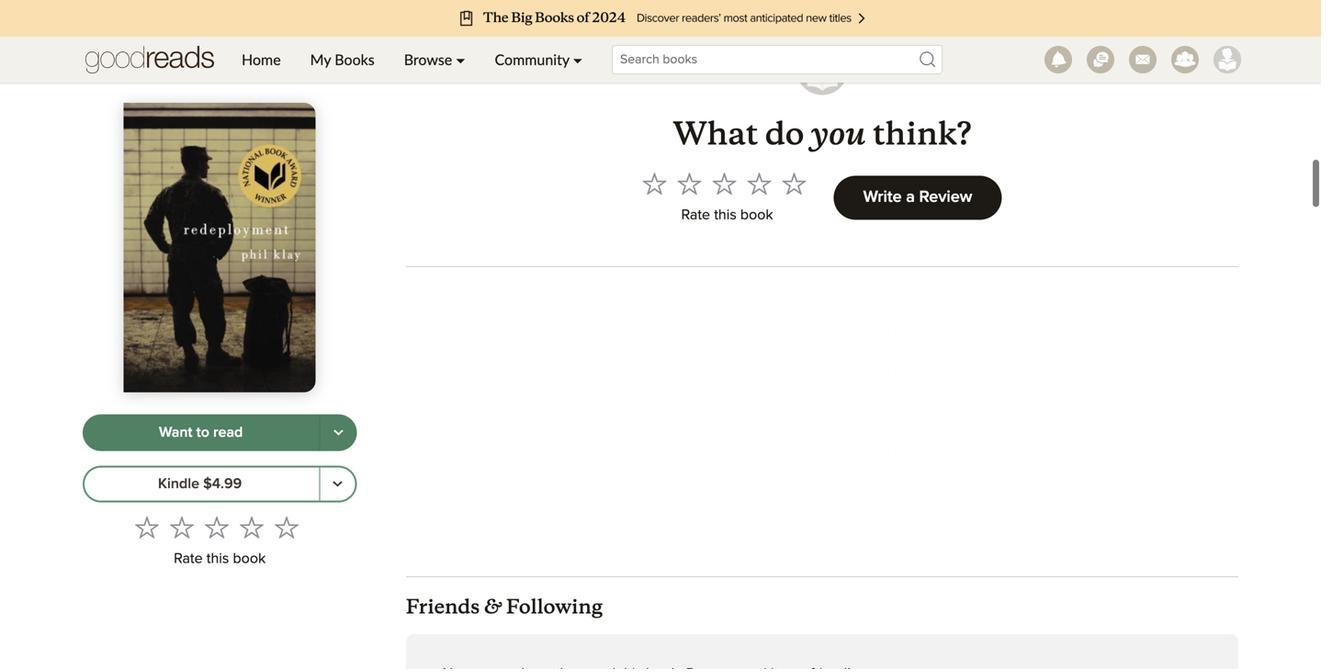 Task type: describe. For each thing, give the bounding box(es) containing it.
&
[[484, 591, 502, 620]]

community ▾
[[495, 51, 583, 68]]

advertisement element
[[684, 311, 960, 540]]

browse ▾ link
[[389, 37, 480, 83]]

1 vertical spatial rate this book
[[174, 552, 266, 567]]

rate 1 out of 5 image for right rate 2 out of 5 icon
[[643, 172, 667, 196]]

1 horizontal spatial profile image for sam green. image
[[1214, 46, 1241, 74]]

you
[[811, 108, 866, 154]]

1 horizontal spatial rate 2 out of 5 image
[[678, 172, 702, 196]]

want to read
[[159, 426, 243, 440]]

my books link
[[296, 37, 389, 83]]

kindle $4.99
[[158, 477, 242, 492]]

want
[[159, 426, 192, 440]]

my
[[310, 51, 331, 68]]

do
[[765, 114, 804, 154]]

browse ▾
[[404, 51, 465, 68]]

▾ for browse ▾
[[456, 51, 465, 68]]

to
[[196, 426, 209, 440]]

a
[[906, 189, 915, 206]]

home
[[242, 51, 281, 68]]

write a review button
[[834, 176, 1002, 220]]

what
[[673, 114, 758, 154]]

write a review
[[863, 189, 972, 206]]

friends
[[406, 595, 480, 620]]

browse
[[404, 51, 452, 68]]

rating 0 out of 5 group for the top rate this book element
[[637, 166, 812, 201]]



Task type: locate. For each thing, give the bounding box(es) containing it.
0 horizontal spatial rate this book
[[174, 552, 266, 567]]

1 horizontal spatial rate this book
[[681, 208, 773, 223]]

0 horizontal spatial rate 3 out of 5 image
[[205, 516, 229, 540]]

0 horizontal spatial ▾
[[456, 51, 465, 68]]

book for bottommost rate 2 out of 5 icon
[[233, 552, 266, 567]]

rate down what on the top right of the page
[[681, 208, 710, 223]]

this down $4.99
[[207, 552, 229, 567]]

want to read button
[[83, 415, 320, 452]]

home image
[[85, 37, 214, 83]]

rate down kindle
[[174, 552, 203, 567]]

rate 4 out of 5 image down $4.99
[[240, 516, 264, 540]]

this for bottommost rate 2 out of 5 icon
[[207, 552, 229, 567]]

0 horizontal spatial rate 1 out of 5 image
[[135, 516, 159, 540]]

1 vertical spatial book
[[233, 552, 266, 567]]

rating 0 out of 5 group for rate this book element to the left
[[130, 510, 304, 545]]

1 vertical spatial rate 3 out of 5 image
[[205, 516, 229, 540]]

0 horizontal spatial rate 5 out of 5 image
[[275, 516, 299, 540]]

friends & following
[[406, 591, 603, 620]]

0 vertical spatial book
[[740, 208, 773, 223]]

rating 0 out of 5 group
[[637, 166, 812, 201], [130, 510, 304, 545]]

0 vertical spatial this
[[714, 208, 737, 223]]

0 horizontal spatial rating 0 out of 5 group
[[130, 510, 304, 545]]

0 vertical spatial rate this book
[[681, 208, 773, 223]]

rate 3 out of 5 image down $4.99
[[205, 516, 229, 540]]

0 vertical spatial rate 4 out of 5 image
[[748, 172, 771, 196]]

kindle
[[158, 477, 199, 492]]

this down what on the top right of the page
[[714, 208, 737, 223]]

0 horizontal spatial rate
[[174, 552, 203, 567]]

0 horizontal spatial rate this book element
[[83, 510, 357, 574]]

rate 4 out of 5 image
[[748, 172, 771, 196], [240, 516, 264, 540]]

rate this book element
[[637, 166, 812, 230], [83, 510, 357, 574]]

1 vertical spatial rate 2 out of 5 image
[[170, 516, 194, 540]]

books
[[335, 51, 375, 68]]

1 vertical spatial rate 5 out of 5 image
[[275, 516, 299, 540]]

▾ right browse
[[456, 51, 465, 68]]

read
[[213, 426, 243, 440]]

book down $4.99
[[233, 552, 266, 567]]

rate 3 out of 5 image for right rate 2 out of 5 icon
[[713, 172, 737, 196]]

▾ right community
[[573, 51, 583, 68]]

0 vertical spatial rate this book element
[[637, 166, 812, 230]]

rate 2 out of 5 image down what on the top right of the page
[[678, 172, 702, 196]]

book down do
[[740, 208, 773, 223]]

rate 4 out of 5 image for rate 3 out of 5 icon related to right rate 2 out of 5 icon
[[748, 172, 771, 196]]

0 vertical spatial rate 3 out of 5 image
[[713, 172, 737, 196]]

following
[[506, 595, 603, 620]]

think?
[[873, 114, 972, 154]]

0 vertical spatial rate 1 out of 5 image
[[643, 172, 667, 196]]

Search by book title or ISBN text field
[[612, 45, 943, 74]]

rate 4 out of 5 image down do
[[748, 172, 771, 196]]

rating 0 out of 5 group down what on the top right of the page
[[637, 166, 812, 201]]

1 horizontal spatial this
[[714, 208, 737, 223]]

1 horizontal spatial rate 4 out of 5 image
[[748, 172, 771, 196]]

book for right rate 2 out of 5 icon
[[740, 208, 773, 223]]

rating 0 out of 5 group inside rate this book element
[[130, 510, 304, 545]]

home link
[[227, 37, 296, 83]]

▾
[[456, 51, 465, 68], [573, 51, 583, 68]]

write
[[863, 189, 902, 206]]

1 vertical spatial rating 0 out of 5 group
[[130, 510, 304, 545]]

0 horizontal spatial profile image for sam green. image
[[797, 44, 848, 95]]

1 vertical spatial this
[[207, 552, 229, 567]]

rate 5 out of 5 image
[[782, 172, 806, 196], [275, 516, 299, 540]]

1 horizontal spatial rate 1 out of 5 image
[[643, 172, 667, 196]]

0 vertical spatial rate 2 out of 5 image
[[678, 172, 702, 196]]

0 vertical spatial rating 0 out of 5 group
[[637, 166, 812, 201]]

0 horizontal spatial rate 4 out of 5 image
[[240, 516, 264, 540]]

▾ for community ▾
[[573, 51, 583, 68]]

1 horizontal spatial book
[[740, 208, 773, 223]]

rate 2 out of 5 image down kindle
[[170, 516, 194, 540]]

2 ▾ from the left
[[573, 51, 583, 68]]

1 vertical spatial rate 4 out of 5 image
[[240, 516, 264, 540]]

1 horizontal spatial rating 0 out of 5 group
[[637, 166, 812, 201]]

rate
[[681, 208, 710, 223], [174, 552, 203, 567]]

0 horizontal spatial book
[[233, 552, 266, 567]]

community ▾ link
[[480, 37, 597, 83]]

rate 5 out of 5 image for rating 0 out of 5 group within the rate this book element
[[275, 516, 299, 540]]

0 vertical spatial rate 5 out of 5 image
[[782, 172, 806, 196]]

$4.99
[[203, 477, 242, 492]]

community
[[495, 51, 569, 68]]

rate 3 out of 5 image down what on the top right of the page
[[713, 172, 737, 196]]

1 horizontal spatial ▾
[[573, 51, 583, 68]]

rate 4 out of 5 image for rate 3 out of 5 icon for bottommost rate 2 out of 5 icon
[[240, 516, 264, 540]]

rate 2 out of 5 image
[[678, 172, 702, 196], [170, 516, 194, 540]]

1 horizontal spatial rate 5 out of 5 image
[[782, 172, 806, 196]]

this for right rate 2 out of 5 icon
[[714, 208, 737, 223]]

rate this book element down $4.99
[[83, 510, 357, 574]]

rate 3 out of 5 image for bottommost rate 2 out of 5 icon
[[205, 516, 229, 540]]

rate 3 out of 5 image
[[713, 172, 737, 196], [205, 516, 229, 540]]

what do you think?
[[673, 108, 972, 154]]

0 horizontal spatial rate 2 out of 5 image
[[170, 516, 194, 540]]

book
[[740, 208, 773, 223], [233, 552, 266, 567]]

rate this book down $4.99
[[174, 552, 266, 567]]

rate this book
[[681, 208, 773, 223], [174, 552, 266, 567]]

kindle $4.99 link
[[83, 466, 320, 503]]

review
[[919, 189, 972, 206]]

1 horizontal spatial rate 3 out of 5 image
[[713, 172, 737, 196]]

1 ▾ from the left
[[456, 51, 465, 68]]

rate 1 out of 5 image
[[643, 172, 667, 196], [135, 516, 159, 540]]

1 horizontal spatial rate
[[681, 208, 710, 223]]

profile image for sam green. image
[[797, 44, 848, 95], [1214, 46, 1241, 74]]

None search field
[[597, 45, 957, 74]]

rate this book element down what on the top right of the page
[[637, 166, 812, 230]]

1 vertical spatial rate
[[174, 552, 203, 567]]

rate 1 out of 5 image for bottommost rate 2 out of 5 icon
[[135, 516, 159, 540]]

1 horizontal spatial rate this book element
[[637, 166, 812, 230]]

0 horizontal spatial this
[[207, 552, 229, 567]]

this
[[714, 208, 737, 223], [207, 552, 229, 567]]

rating 0 out of 5 group down $4.99
[[130, 510, 304, 545]]

rate this book down what on the top right of the page
[[681, 208, 773, 223]]

rate 5 out of 5 image for the top rate this book element rating 0 out of 5 group
[[782, 172, 806, 196]]

1 vertical spatial rate this book element
[[83, 510, 357, 574]]

1 vertical spatial rate 1 out of 5 image
[[135, 516, 159, 540]]

my books
[[310, 51, 375, 68]]

0 vertical spatial rate
[[681, 208, 710, 223]]



Task type: vqa. For each thing, say whether or not it's contained in the screenshot.
My Books
yes



